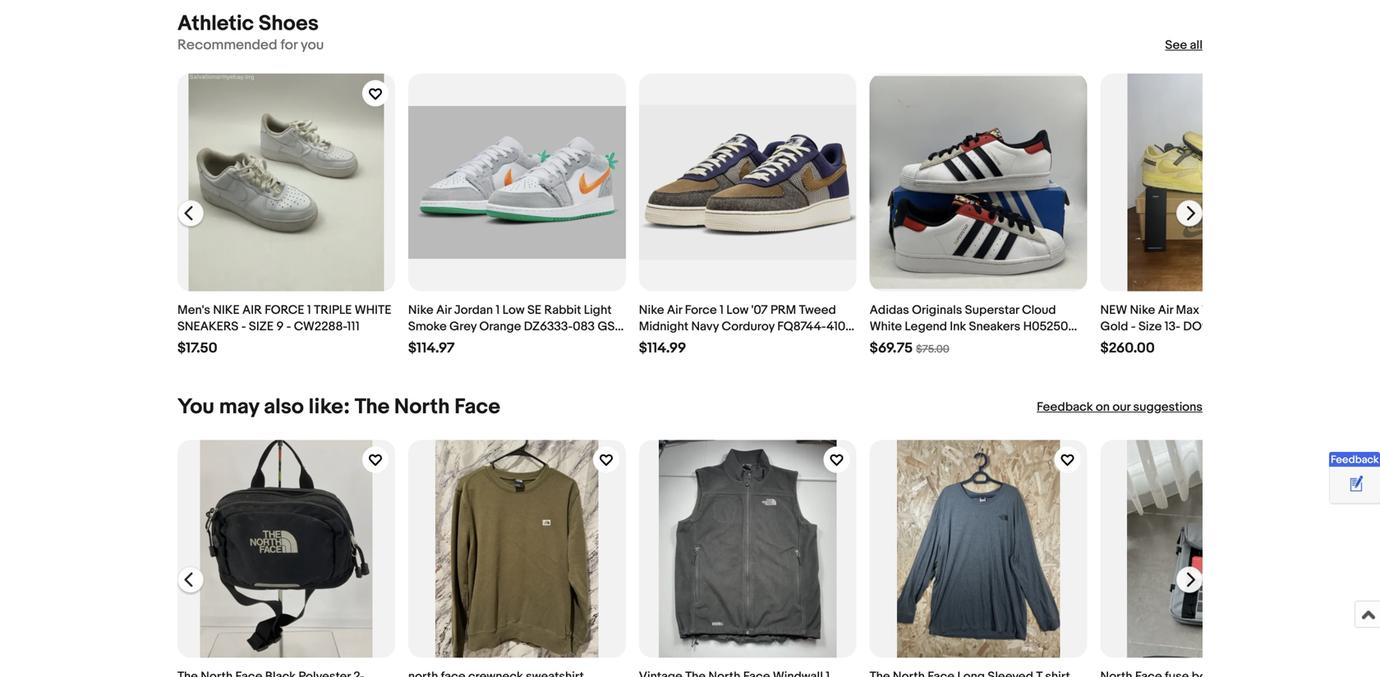 Task type: vqa. For each thing, say whether or not it's contained in the screenshot.
SIZES
yes



Task type: locate. For each thing, give the bounding box(es) containing it.
nike inside nike air force 1 low '07 prm tweed midnight navy corduroy fq8744-410 mens new
[[639, 303, 664, 318]]

nike inside nike air jordan 1 low se rabbit light smoke grey orange dz6333-083 gs sizes new
[[408, 303, 434, 318]]

- left size on the left
[[241, 319, 246, 334]]

fq8744-
[[778, 319, 827, 334]]

2 1 from the left
[[496, 303, 500, 318]]

nike up midnight on the left top of the page
[[639, 303, 664, 318]]

0 horizontal spatial size
[[903, 336, 927, 350]]

1 horizontal spatial feedback
[[1331, 454, 1379, 466]]

1 mens from the left
[[639, 336, 670, 350]]

$75.00
[[916, 343, 950, 356]]

low inside nike air jordan 1 low se rabbit light smoke grey orange dz6333-083 gs sizes new
[[503, 303, 525, 318]]

1 air from the left
[[436, 303, 452, 318]]

new down grey
[[441, 336, 466, 350]]

1 1 from the left
[[307, 303, 311, 318]]

0 horizontal spatial -
[[241, 319, 246, 334]]

2 horizontal spatial -
[[1131, 319, 1136, 334]]

size
[[1139, 319, 1162, 334], [903, 336, 927, 350]]

air
[[436, 303, 452, 318], [667, 303, 682, 318], [1158, 303, 1174, 318]]

$114.97
[[408, 340, 455, 357]]

feedback on our suggestions link
[[1037, 399, 1203, 415]]

2 - from the left
[[286, 319, 291, 334]]

1 right force
[[720, 303, 724, 318]]

- right 9
[[286, 319, 291, 334]]

air
[[242, 303, 262, 318]]

see
[[1166, 38, 1188, 53]]

2 new from the left
[[672, 336, 697, 350]]

3 nike from the left
[[1130, 303, 1156, 318]]

air up midnight on the left top of the page
[[667, 303, 682, 318]]

low inside nike air force 1 low '07 prm tweed midnight navy corduroy fq8744-410 mens new
[[727, 303, 749, 318]]

1 right max at the right
[[1202, 303, 1206, 318]]

2 low from the left
[[727, 303, 749, 318]]

recommended for you element
[[177, 36, 324, 54]]

1 inside nike air force 1 low '07 prm tweed midnight navy corduroy fq8744-410 mens new
[[720, 303, 724, 318]]

shoes
[[259, 11, 319, 36]]

3 - from the left
[[1131, 319, 1136, 334]]

nike
[[213, 303, 240, 318]]

0 horizontal spatial new
[[441, 336, 466, 350]]

-
[[241, 319, 246, 334], [286, 319, 291, 334], [1131, 319, 1136, 334]]

superstar
[[965, 303, 1019, 318]]

700
[[1234, 319, 1256, 334]]

size for adidas originals superstar cloud white legend ink sneakers h05250 mens size
[[903, 336, 927, 350]]

force
[[265, 303, 304, 318]]

0 vertical spatial feedback
[[1037, 400, 1093, 415]]

athletic
[[177, 11, 254, 36]]

air up smoke
[[436, 303, 452, 318]]

$17.50 text field
[[177, 340, 217, 357]]

athletic shoes
[[177, 11, 319, 36]]

size down "legend"
[[903, 336, 927, 350]]

$260.00
[[1101, 340, 1155, 357]]

- inside new nike air max 1 travis scott saturn gold - size 13- do9392-700 $260.00
[[1131, 319, 1136, 334]]

low
[[503, 303, 525, 318], [727, 303, 749, 318]]

1 horizontal spatial mens
[[870, 336, 901, 350]]

nike
[[408, 303, 434, 318], [639, 303, 664, 318], [1130, 303, 1156, 318]]

athletic shoes link
[[177, 11, 319, 36]]

1 vertical spatial feedback
[[1331, 454, 1379, 466]]

se
[[528, 303, 542, 318]]

2 nike from the left
[[639, 303, 664, 318]]

navy
[[691, 319, 719, 334]]

0 horizontal spatial mens
[[639, 336, 670, 350]]

dz6333-
[[524, 319, 573, 334]]

2 horizontal spatial air
[[1158, 303, 1174, 318]]

nike right new
[[1130, 303, 1156, 318]]

2 horizontal spatial nike
[[1130, 303, 1156, 318]]

low up corduroy
[[727, 303, 749, 318]]

nike air jordan 1 low se rabbit light smoke grey orange dz6333-083 gs sizes new
[[408, 303, 615, 350]]

0 vertical spatial size
[[1139, 319, 1162, 334]]

midnight
[[639, 319, 689, 334]]

1
[[307, 303, 311, 318], [496, 303, 500, 318], [720, 303, 724, 318], [1202, 303, 1206, 318]]

3 air from the left
[[1158, 303, 1174, 318]]

adidas originals superstar cloud white legend ink sneakers h05250 mens size
[[870, 303, 1069, 350]]

originals
[[912, 303, 962, 318]]

mens
[[639, 336, 670, 350], [870, 336, 901, 350]]

recommended
[[177, 36, 277, 54]]

1 vertical spatial size
[[903, 336, 927, 350]]

orange
[[479, 319, 521, 334]]

jordan
[[454, 303, 493, 318]]

1 horizontal spatial new
[[672, 336, 697, 350]]

like:
[[309, 394, 350, 420]]

grey
[[450, 319, 477, 334]]

- right gold
[[1131, 319, 1136, 334]]

0 horizontal spatial air
[[436, 303, 452, 318]]

feedback on our suggestions
[[1037, 400, 1203, 415]]

on
[[1096, 400, 1110, 415]]

scott
[[1244, 303, 1275, 318]]

our
[[1113, 400, 1131, 415]]

$69.75 $75.00
[[870, 340, 950, 357]]

cw2288-
[[294, 319, 347, 334]]

1 horizontal spatial -
[[286, 319, 291, 334]]

410
[[827, 319, 846, 334]]

1 inside new nike air max 1 travis scott saturn gold - size 13- do9392-700 $260.00
[[1202, 303, 1206, 318]]

size left 13-
[[1139, 319, 1162, 334]]

1 nike from the left
[[408, 303, 434, 318]]

0 horizontal spatial nike
[[408, 303, 434, 318]]

h05250
[[1024, 319, 1069, 334]]

mens down midnight on the left top of the page
[[639, 336, 670, 350]]

1 horizontal spatial low
[[727, 303, 749, 318]]

2 air from the left
[[667, 303, 682, 318]]

size inside adidas originals superstar cloud white legend ink sneakers h05250 mens size
[[903, 336, 927, 350]]

3 1 from the left
[[720, 303, 724, 318]]

1 horizontal spatial size
[[1139, 319, 1162, 334]]

new down navy
[[672, 336, 697, 350]]

1 new from the left
[[441, 336, 466, 350]]

mens inside nike air force 1 low '07 prm tweed midnight navy corduroy fq8744-410 mens new
[[639, 336, 670, 350]]

2 mens from the left
[[870, 336, 901, 350]]

nike up smoke
[[408, 303, 434, 318]]

saturn
[[1278, 303, 1314, 318]]

1 horizontal spatial nike
[[639, 303, 664, 318]]

$114.99
[[639, 340, 686, 357]]

air inside nike air force 1 low '07 prm tweed midnight navy corduroy fq8744-410 mens new
[[667, 303, 682, 318]]

1 low from the left
[[503, 303, 525, 318]]

size inside new nike air max 1 travis scott saturn gold - size 13- do9392-700 $260.00
[[1139, 319, 1162, 334]]

1 up "orange"
[[496, 303, 500, 318]]

sneakers
[[177, 319, 239, 334]]

size for new nike air max 1 travis scott saturn gold - size 13- do9392-700 $260.00
[[1139, 319, 1162, 334]]

mens down "white"
[[870, 336, 901, 350]]

corduroy
[[722, 319, 775, 334]]

1 up cw2288-
[[307, 303, 311, 318]]

feedback
[[1037, 400, 1093, 415], [1331, 454, 1379, 466]]

cloud
[[1022, 303, 1056, 318]]

may
[[219, 394, 259, 420]]

1 horizontal spatial air
[[667, 303, 682, 318]]

air up 13-
[[1158, 303, 1174, 318]]

0 horizontal spatial low
[[503, 303, 525, 318]]

0 horizontal spatial feedback
[[1037, 400, 1093, 415]]

sneakers
[[969, 319, 1021, 334]]

low left se
[[503, 303, 525, 318]]

nike for $114.97
[[408, 303, 434, 318]]

4 1 from the left
[[1202, 303, 1206, 318]]

new
[[441, 336, 466, 350], [672, 336, 697, 350]]

air inside nike air jordan 1 low se rabbit light smoke grey orange dz6333-083 gs sizes new
[[436, 303, 452, 318]]



Task type: describe. For each thing, give the bounding box(es) containing it.
low for $114.97
[[503, 303, 525, 318]]

north
[[394, 394, 450, 420]]

$17.50
[[177, 340, 217, 357]]

travis
[[1209, 303, 1241, 318]]

all
[[1190, 38, 1203, 53]]

sizes
[[408, 336, 438, 350]]

new
[[1101, 303, 1128, 318]]

nike for $114.99
[[639, 303, 664, 318]]

tweed
[[799, 303, 836, 318]]

feedback for feedback on our suggestions
[[1037, 400, 1093, 415]]

size
[[249, 319, 274, 334]]

083
[[573, 319, 595, 334]]

the
[[355, 394, 390, 420]]

adidas
[[870, 303, 909, 318]]

$114.97 text field
[[408, 340, 455, 357]]

1 - from the left
[[241, 319, 246, 334]]

see all link
[[1166, 37, 1203, 54]]

gs
[[598, 319, 615, 334]]

men's
[[177, 303, 210, 318]]

force
[[685, 303, 717, 318]]

triple
[[314, 303, 352, 318]]

'07
[[752, 303, 768, 318]]

face
[[455, 394, 500, 420]]

max
[[1176, 303, 1200, 318]]

1 inside nike air jordan 1 low se rabbit light smoke grey orange dz6333-083 gs sizes new
[[496, 303, 500, 318]]

nike air force 1 low '07 prm tweed midnight navy corduroy fq8744-410 mens new
[[639, 303, 846, 350]]

light
[[584, 303, 612, 318]]

you
[[301, 36, 324, 54]]

nike inside new nike air max 1 travis scott saturn gold - size 13- do9392-700 $260.00
[[1130, 303, 1156, 318]]

low for $114.99
[[727, 303, 749, 318]]

mens inside adidas originals superstar cloud white legend ink sneakers h05250 mens size
[[870, 336, 901, 350]]

suggestions
[[1134, 400, 1203, 415]]

see all
[[1166, 38, 1203, 53]]

smoke
[[408, 319, 447, 334]]

$69.75
[[870, 340, 913, 357]]

new inside nike air jordan 1 low se rabbit light smoke grey orange dz6333-083 gs sizes new
[[441, 336, 466, 350]]

air inside new nike air max 1 travis scott saturn gold - size 13- do9392-700 $260.00
[[1158, 303, 1174, 318]]

men's nike air force 1 triple white sneakers - size 9 - cw2288-111 $17.50
[[177, 303, 392, 357]]

13-
[[1165, 319, 1181, 334]]

previous price $75.00 text field
[[916, 343, 950, 356]]

gold
[[1101, 319, 1129, 334]]

also
[[264, 394, 304, 420]]

recommended for you
[[177, 36, 324, 54]]

9
[[276, 319, 284, 334]]

feedback for feedback
[[1331, 454, 1379, 466]]

white
[[870, 319, 902, 334]]

1 inside the men's nike air force 1 triple white sneakers - size 9 - cw2288-111 $17.50
[[307, 303, 311, 318]]

air for $114.97
[[436, 303, 452, 318]]

rabbit
[[544, 303, 581, 318]]

do9392-
[[1184, 319, 1234, 334]]

ink
[[950, 319, 966, 334]]

$114.99 text field
[[639, 340, 686, 357]]

you may also like: the north face
[[177, 394, 500, 420]]

$69.75 text field
[[870, 340, 913, 357]]

new nike air max 1 travis scott saturn gold - size 13- do9392-700 $260.00
[[1101, 303, 1314, 357]]

prm
[[771, 303, 796, 318]]

you
[[177, 394, 214, 420]]

new inside nike air force 1 low '07 prm tweed midnight navy corduroy fq8744-410 mens new
[[672, 336, 697, 350]]

for
[[281, 36, 298, 54]]

111
[[347, 319, 360, 334]]

$260.00 text field
[[1101, 340, 1155, 357]]

legend
[[905, 319, 947, 334]]

white
[[355, 303, 392, 318]]

air for $114.99
[[667, 303, 682, 318]]



